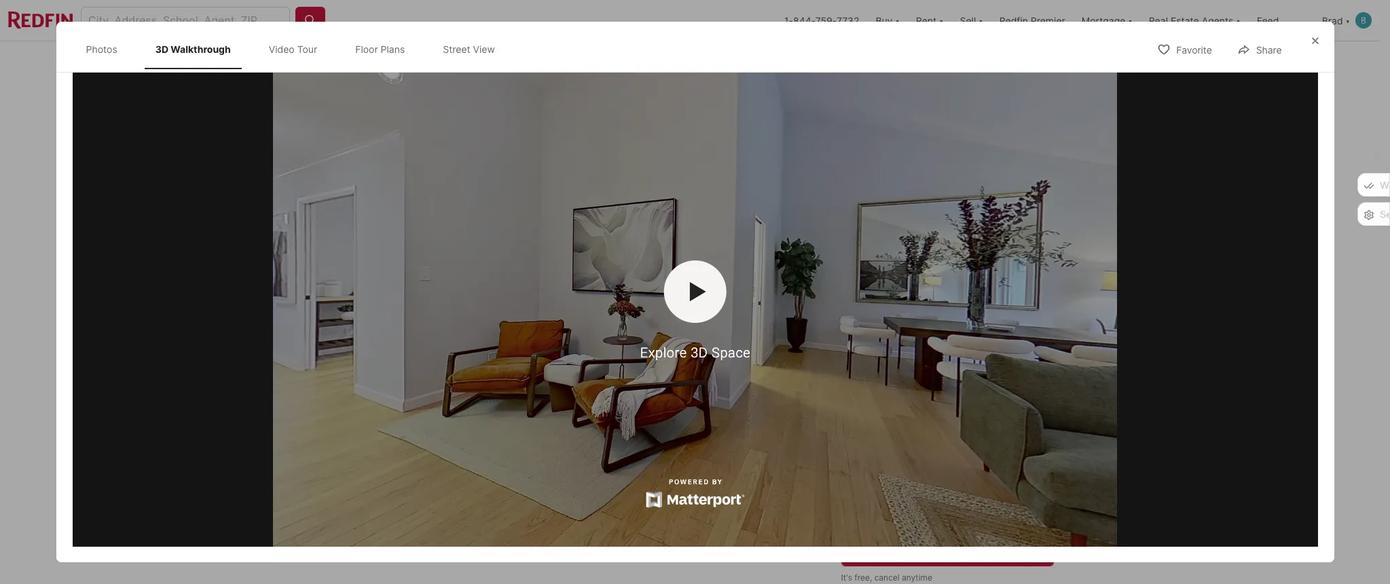 Task type: describe. For each thing, give the bounding box(es) containing it.
3d walkthrough for tab list containing photos
[[155, 43, 231, 55]]

home inside "this home is popular it's been viewed 3,024 times. tour it before it's gone!"
[[391, 522, 421, 535]]

viewed
[[412, 541, 449, 554]]

tour inside "video tour" tab
[[297, 43, 317, 55]]

feed inside button
[[1257, 15, 1279, 26]]

floor plans inside floor plans button
[[564, 341, 615, 353]]

open
[[342, 94, 365, 105]]

history
[[648, 55, 679, 66]]

anytime
[[902, 573, 933, 583]]

street inside button
[[662, 341, 690, 353]]

tour in person option
[[842, 488, 941, 523]]

via
[[988, 500, 999, 510]]

ca
[[474, 415, 489, 428]]

2 , from the left
[[468, 415, 471, 428]]

tour for go
[[867, 388, 898, 407]]

nov for 1
[[939, 455, 957, 466]]

to
[[418, 94, 429, 105]]

7732
[[837, 15, 859, 26]]

-
[[386, 390, 390, 401]]

1 , from the left
[[390, 415, 393, 428]]

wednesday
[[923, 419, 973, 429]]

video for video
[[489, 341, 516, 353]]

tab list containing feed
[[326, 41, 772, 77]]

open today, 1pm to 3pm link
[[326, 79, 836, 375]]

street view tab
[[432, 33, 506, 66]]

it's free, cancel anytime
[[842, 573, 933, 583]]

it
[[545, 541, 553, 554]]

3
[[515, 446, 526, 465]]

san
[[396, 415, 415, 428]]

tour inside "this home is popular it's been viewed 3,024 times. tour it before it's gone!"
[[519, 541, 543, 554]]

crags
[[343, 415, 375, 428]]

video
[[1001, 500, 1022, 510]]

3,024
[[452, 541, 482, 554]]

free,
[[855, 573, 873, 583]]

3d walkthrough button
[[337, 334, 453, 361]]

photos tab
[[75, 33, 128, 66]]

it's
[[592, 541, 608, 554]]

floor inside tab
[[355, 43, 378, 55]]

photos
[[86, 43, 117, 55]]

$1,595,000
[[326, 446, 415, 465]]

premier
[[1031, 15, 1066, 26]]

tour for schedule
[[963, 544, 985, 557]]

walkthrough for the 3d walkthrough button
[[383, 341, 442, 353]]

wednesday 1 nov
[[923, 419, 973, 466]]

get pre-approved link
[[400, 468, 483, 480]]

person
[[899, 500, 927, 510]]

plans inside floor plans button
[[589, 341, 615, 353]]

video for video tour
[[269, 43, 295, 55]]

2 baths
[[574, 446, 603, 480]]

tour inside tour via video chat option
[[968, 500, 985, 510]]

tour via video chat option
[[941, 488, 1054, 523]]

approved
[[439, 468, 483, 480]]

3d walkthrough for the 3d walkthrough button
[[367, 341, 442, 353]]

video tour tab
[[258, 33, 328, 66]]

/mo
[[380, 468, 397, 480]]

for
[[338, 390, 357, 401]]

this
[[902, 388, 931, 407]]

dialog containing photos
[[56, 22, 1334, 563]]

list box containing tour in person
[[842, 488, 1054, 523]]

1pm
[[399, 94, 416, 105]]

video tour
[[269, 43, 317, 55]]

video button
[[459, 334, 528, 361]]

is
[[423, 522, 433, 535]]

1 vertical spatial it's
[[842, 573, 853, 583]]

street view button
[[632, 334, 727, 361]]

submit search image
[[304, 14, 317, 27]]

City, Address, School, Agent, ZIP search field
[[81, 7, 290, 34]]

redfin
[[1000, 15, 1028, 26]]

chat
[[1025, 500, 1041, 510]]

64 crags ct , san francisco , ca 94131
[[326, 415, 523, 428]]

ft
[[655, 467, 665, 480]]

schedule tour
[[911, 544, 985, 557]]

in
[[890, 500, 897, 510]]

2 inside 2 baths
[[574, 446, 584, 465]]

844-
[[793, 15, 816, 26]]

map entry image
[[730, 388, 821, 479]]

ct
[[377, 415, 390, 428]]

popular
[[435, 522, 476, 535]]

overview tab
[[407, 44, 483, 77]]

55 photos button
[[955, 334, 1043, 361]]

oct
[[872, 455, 889, 466]]

times.
[[485, 541, 516, 554]]

sq
[[639, 467, 652, 480]]

schedule
[[911, 544, 960, 557]]

been
[[383, 541, 409, 554]]

94131
[[492, 415, 523, 428]]

3 beds
[[515, 446, 541, 480]]

favorite button
[[1146, 35, 1224, 63]]

tour in person
[[870, 500, 927, 510]]

2,113
[[639, 446, 677, 465]]

1-844-759-7732
[[785, 15, 859, 26]]

open today, 1pm to 3pm
[[342, 94, 449, 105]]

1 horizontal spatial share button
[[1226, 35, 1294, 63]]

feed button
[[1249, 0, 1314, 41]]

floor inside button
[[564, 341, 587, 353]]

favorite
[[1177, 44, 1212, 56]]

759-
[[816, 15, 837, 26]]

tuesday 31 oct
[[862, 419, 899, 466]]

floor plans inside floor plans tab
[[355, 43, 405, 55]]

walkthrough for tab list containing photos
[[171, 43, 231, 55]]

pre-
[[419, 468, 439, 480]]

baths link
[[574, 467, 603, 480]]

for sale - active
[[338, 390, 427, 401]]



Task type: locate. For each thing, give the bounding box(es) containing it.
2 down thursday
[[1009, 430, 1021, 454]]

0 horizontal spatial floor plans
[[355, 43, 405, 55]]

3d walkthrough
[[155, 43, 231, 55], [367, 341, 442, 353]]

cancel
[[875, 573, 900, 583]]

3d walkthrough up active
[[367, 341, 442, 353]]

home up been
[[391, 522, 421, 535]]

31
[[869, 430, 892, 454]]

feed link
[[342, 52, 391, 69]]

schools tab
[[695, 44, 762, 77]]

1 horizontal spatial feed
[[1257, 15, 1279, 26]]

walkthrough down city, address, school, agent, zip search box
[[171, 43, 231, 55]]

0 vertical spatial tour
[[867, 388, 898, 407]]

tab
[[483, 44, 585, 77]]

share for the leftmost share button
[[1017, 54, 1043, 66]]

sale & tax history
[[601, 55, 679, 66]]

1
[[943, 430, 953, 454]]

go tour this home
[[842, 388, 978, 407]]

baths
[[574, 467, 603, 480]]

0 horizontal spatial walkthrough
[[171, 43, 231, 55]]

tab list
[[72, 30, 520, 69], [326, 41, 772, 77]]

home up wednesday
[[935, 388, 978, 407]]

tour via video chat
[[968, 500, 1041, 510]]

3d inside button
[[367, 341, 381, 353]]

$1,595,000 est. $11,642 /mo get pre-approved
[[326, 446, 483, 480]]

2 up baths
[[574, 446, 584, 465]]

redfin premier
[[1000, 15, 1066, 26]]

plans inside floor plans tab
[[381, 43, 405, 55]]

est.
[[326, 468, 343, 480]]

share down redfin premier button
[[1017, 54, 1043, 66]]

, left san
[[390, 415, 393, 428]]

0 horizontal spatial feed
[[369, 55, 391, 66]]

1 horizontal spatial video
[[489, 341, 516, 353]]

0 horizontal spatial view
[[473, 43, 495, 55]]

3d walkthrough inside tab
[[155, 43, 231, 55]]

walkthrough inside tab
[[171, 43, 231, 55]]

schools
[[710, 55, 746, 66]]

share button right favorite
[[1226, 35, 1294, 63]]

0 vertical spatial street
[[443, 43, 470, 55]]

nov down 1
[[939, 455, 957, 466]]

plans
[[381, 43, 405, 55], [589, 341, 615, 353]]

3d down city, address, school, agent, zip search box
[[155, 43, 169, 55]]

0 vertical spatial it's
[[365, 541, 380, 554]]

tour up the tuesday
[[867, 388, 898, 407]]

nov inside wednesday 1 nov
[[939, 455, 957, 466]]

schedule tour button
[[842, 534, 1054, 567]]

tax
[[632, 55, 646, 66]]

2 nov from the left
[[1006, 455, 1024, 466]]

active
[[393, 390, 427, 401]]

1 horizontal spatial ,
[[468, 415, 471, 428]]

0 vertical spatial 3d walkthrough
[[155, 43, 231, 55]]

0 vertical spatial 3d
[[155, 43, 169, 55]]

tour it before it's gone! link
[[519, 541, 641, 554]]

share for share button to the right
[[1256, 44, 1282, 56]]

1 horizontal spatial view
[[693, 341, 716, 353]]

3d inside tab
[[155, 43, 169, 55]]

0 horizontal spatial 3d
[[155, 43, 169, 55]]

2 inside thursday 2 nov
[[1009, 430, 1021, 454]]

thursday 2 nov
[[993, 419, 1037, 466]]

get
[[400, 468, 417, 480]]

floor plans button
[[533, 334, 626, 361]]

1 horizontal spatial nov
[[1006, 455, 1024, 466]]

0 vertical spatial feed
[[1257, 15, 1279, 26]]

3d up sale
[[367, 341, 381, 353]]

1 horizontal spatial plans
[[589, 341, 615, 353]]

1 horizontal spatial 3d walkthrough
[[367, 341, 442, 353]]

0 horizontal spatial floor
[[355, 43, 378, 55]]

video inside button
[[489, 341, 516, 353]]

0 horizontal spatial nov
[[939, 455, 957, 466]]

,
[[390, 415, 393, 428], [468, 415, 471, 428]]

nov
[[939, 455, 957, 466], [1006, 455, 1024, 466]]

nov inside thursday 2 nov
[[1006, 455, 1024, 466]]

thursday
[[993, 419, 1037, 429]]

0 horizontal spatial 3d walkthrough
[[155, 43, 231, 55]]

1 vertical spatial tour
[[963, 544, 985, 557]]

0 horizontal spatial street
[[443, 43, 470, 55]]

1 horizontal spatial 2
[[1009, 430, 1021, 454]]

1-844-759-7732 link
[[785, 15, 859, 26]]

3d walkthrough inside button
[[367, 341, 442, 353]]

0 horizontal spatial plans
[[381, 43, 405, 55]]

1 horizontal spatial street view
[[662, 341, 716, 353]]

floor
[[355, 43, 378, 55], [564, 341, 587, 353]]

francisco
[[418, 415, 468, 428]]

it's inside "this home is popular it's been viewed 3,024 times. tour it before it's gone!"
[[365, 541, 380, 554]]

, left ca
[[468, 415, 471, 428]]

1 vertical spatial view
[[693, 341, 716, 353]]

1 vertical spatial 3d
[[367, 341, 381, 353]]

nov for 2
[[1006, 455, 1024, 466]]

list box
[[842, 488, 1054, 523]]

before
[[555, 541, 590, 554]]

floor plans tab
[[345, 33, 416, 66]]

overview
[[423, 55, 467, 66]]

share
[[1256, 44, 1282, 56], [1017, 54, 1043, 66]]

64
[[326, 415, 341, 428]]

1 vertical spatial feed
[[369, 55, 391, 66]]

0 horizontal spatial video
[[269, 43, 295, 55]]

tuesday
[[862, 419, 899, 429]]

redfin premier button
[[991, 0, 1074, 41]]

street inside tab
[[443, 43, 470, 55]]

tour left via
[[968, 500, 985, 510]]

it's down this
[[365, 541, 380, 554]]

this
[[365, 522, 389, 535]]

2,113 sq ft
[[639, 446, 677, 480]]

0 vertical spatial view
[[473, 43, 495, 55]]

1 horizontal spatial tour
[[963, 544, 985, 557]]

next image
[[1038, 432, 1060, 453]]

gone!
[[610, 541, 641, 554]]

1 horizontal spatial it's
[[842, 573, 853, 583]]

1 vertical spatial floor plans
[[564, 341, 615, 353]]

1 horizontal spatial 3d
[[367, 341, 381, 353]]

sale & tax history tab
[[585, 44, 695, 77]]

1 vertical spatial home
[[391, 522, 421, 535]]

view
[[473, 43, 495, 55], [693, 341, 716, 353]]

0 vertical spatial home
[[935, 388, 978, 407]]

share button down redfin
[[986, 45, 1054, 73]]

floor plans
[[355, 43, 405, 55], [564, 341, 615, 353]]

view inside button
[[693, 341, 716, 353]]

walkthrough inside button
[[383, 341, 442, 353]]

street view inside tab
[[443, 43, 495, 55]]

dialog
[[56, 22, 1334, 563]]

street
[[443, 43, 470, 55], [662, 341, 690, 353]]

$11,642
[[345, 468, 380, 480]]

1 horizontal spatial street
[[662, 341, 690, 353]]

0 horizontal spatial share button
[[986, 45, 1054, 73]]

0 vertical spatial video
[[269, 43, 295, 55]]

3d for tab list containing photos
[[155, 43, 169, 55]]

walkthrough
[[171, 43, 231, 55], [383, 341, 442, 353]]

sale
[[601, 55, 620, 66]]

1 vertical spatial plans
[[589, 341, 615, 353]]

beds
[[515, 467, 541, 480]]

0 vertical spatial walkthrough
[[171, 43, 231, 55]]

1 vertical spatial walkthrough
[[383, 341, 442, 353]]

1 horizontal spatial home
[[935, 388, 978, 407]]

1 nov from the left
[[939, 455, 957, 466]]

1 vertical spatial 3d walkthrough
[[367, 341, 442, 353]]

&
[[623, 55, 629, 66]]

street view inside button
[[662, 341, 716, 353]]

None button
[[850, 410, 912, 474], [917, 411, 979, 474], [984, 411, 1046, 474], [850, 410, 912, 474], [917, 411, 979, 474], [984, 411, 1046, 474]]

0 vertical spatial street view
[[443, 43, 495, 55]]

1 vertical spatial floor
[[564, 341, 587, 353]]

1 vertical spatial street
[[662, 341, 690, 353]]

tab list containing photos
[[72, 30, 520, 69]]

64 crags ct, san francisco, ca 94131 image
[[326, 79, 836, 372], [842, 79, 1054, 223], [842, 228, 1054, 372]]

walkthrough up active
[[383, 341, 442, 353]]

photos
[[1000, 341, 1032, 353]]

share button
[[1226, 35, 1294, 63], [986, 45, 1054, 73]]

3d walkthrough down city, address, school, agent, zip search box
[[155, 43, 231, 55]]

feed
[[1257, 15, 1279, 26], [369, 55, 391, 66]]

55
[[985, 341, 997, 353]]

view inside tab
[[473, 43, 495, 55]]

tour left in
[[870, 500, 888, 510]]

tour right schedule
[[963, 544, 985, 557]]

0 horizontal spatial 2
[[574, 446, 584, 465]]

3pm
[[431, 94, 449, 105]]

share down feed button
[[1256, 44, 1282, 56]]

0 horizontal spatial ,
[[390, 415, 393, 428]]

1 horizontal spatial floor plans
[[564, 341, 615, 353]]

0 horizontal spatial it's
[[365, 541, 380, 554]]

0 vertical spatial floor plans
[[355, 43, 405, 55]]

1 vertical spatial video
[[489, 341, 516, 353]]

tour down submit search 'image'
[[297, 43, 317, 55]]

tour inside tour in person option
[[870, 500, 888, 510]]

1 horizontal spatial floor
[[564, 341, 587, 353]]

sale
[[360, 390, 383, 401]]

feed inside tab list
[[369, 55, 391, 66]]

0 horizontal spatial tour
[[867, 388, 898, 407]]

0 vertical spatial plans
[[381, 43, 405, 55]]

0 horizontal spatial street view
[[443, 43, 495, 55]]

nov down thursday
[[1006, 455, 1024, 466]]

1-
[[785, 15, 793, 26]]

3d for the 3d walkthrough button
[[367, 341, 381, 353]]

1 horizontal spatial share
[[1256, 44, 1282, 56]]

0 vertical spatial floor
[[355, 43, 378, 55]]

tour left it
[[519, 541, 543, 554]]

go
[[842, 388, 863, 407]]

0 horizontal spatial share
[[1017, 54, 1043, 66]]

video inside tab
[[269, 43, 295, 55]]

0 horizontal spatial home
[[391, 522, 421, 535]]

1 vertical spatial street view
[[662, 341, 716, 353]]

55 photos
[[985, 341, 1032, 353]]

3d walkthrough tab
[[144, 33, 242, 66]]

it's left free,
[[842, 573, 853, 583]]

video
[[269, 43, 295, 55], [489, 341, 516, 353]]

street view
[[443, 43, 495, 55], [662, 341, 716, 353]]

user photo image
[[1356, 12, 1372, 29]]

1 horizontal spatial walkthrough
[[383, 341, 442, 353]]

tour inside "button"
[[963, 544, 985, 557]]

it's
[[365, 541, 380, 554], [842, 573, 853, 583]]

tour
[[297, 43, 317, 55], [870, 500, 888, 510], [968, 500, 985, 510], [519, 541, 543, 554]]



Task type: vqa. For each thing, say whether or not it's contained in the screenshot.
'Remove Have view' icon
no



